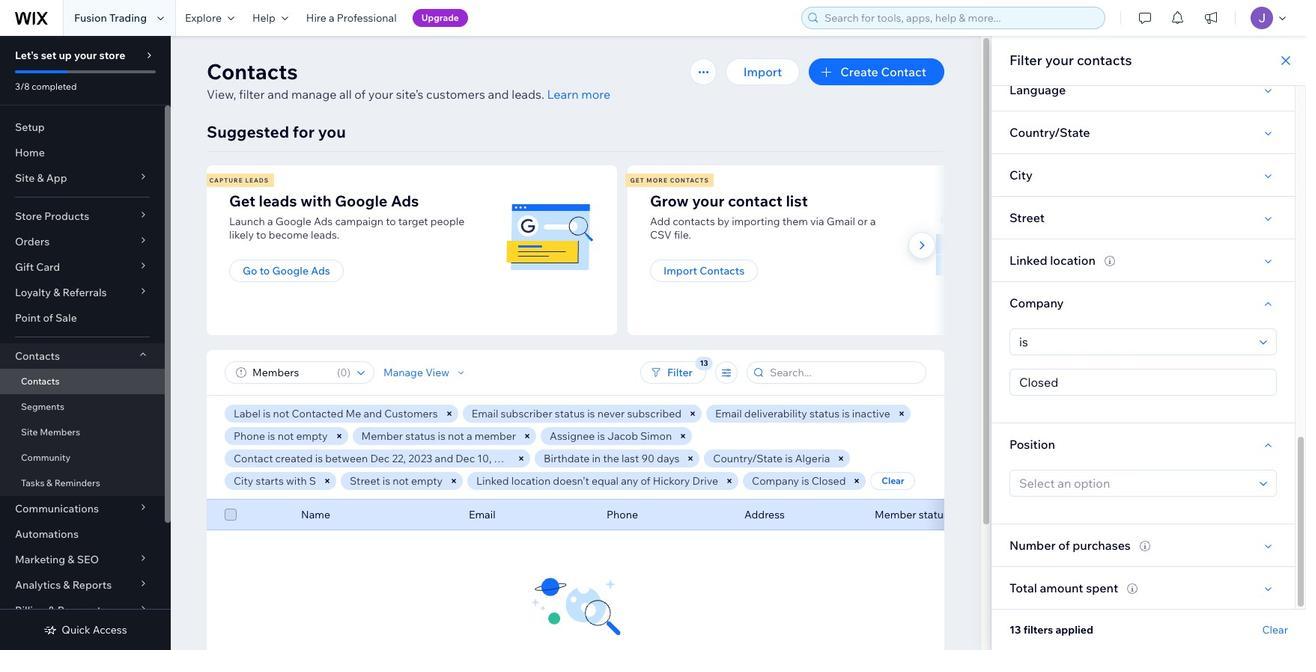 Task type: describe. For each thing, give the bounding box(es) containing it.
help
[[252, 11, 276, 25]]

manage
[[383, 366, 423, 380]]

loyalty
[[15, 286, 51, 300]]

filter for filter
[[667, 366, 693, 380]]

member status
[[875, 509, 949, 522]]

is left the inactive
[[842, 407, 850, 421]]

linked location
[[1010, 253, 1096, 268]]

deliverability
[[744, 407, 807, 421]]

spent
[[1086, 581, 1118, 596]]

capture leads
[[209, 177, 269, 184]]

empty for phone is not empty
[[296, 430, 328, 443]]

amount
[[1040, 581, 1083, 596]]

with for google
[[300, 192, 332, 210]]

not for phone is not empty
[[278, 430, 294, 443]]

store
[[15, 210, 42, 223]]

billing & payments
[[15, 604, 106, 618]]

1 select an option field from the top
[[1015, 330, 1255, 355]]

site's
[[396, 87, 424, 102]]

starts
[[256, 475, 284, 488]]

analytics & reports button
[[0, 573, 165, 598]]

tasks
[[21, 478, 44, 489]]

store
[[99, 49, 125, 62]]

street for street
[[1010, 210, 1045, 225]]

& for billing
[[48, 604, 55, 618]]

become
[[269, 228, 309, 242]]

phone for phone is not empty
[[234, 430, 265, 443]]

is left jacob
[[597, 430, 605, 443]]

all
[[339, 87, 352, 102]]

for
[[293, 122, 315, 142]]

view
[[426, 366, 449, 380]]

assignee is jacob simon
[[550, 430, 672, 443]]

is up s
[[315, 452, 323, 466]]

marketing & seo button
[[0, 547, 165, 573]]

setup link
[[0, 115, 165, 140]]

completed
[[32, 81, 77, 92]]

Search for tools, apps, help & more... field
[[820, 7, 1100, 28]]

learn more button
[[547, 85, 611, 103]]

import button
[[726, 58, 800, 85]]

leads. inside 'contacts view, filter and manage all of your site's customers and leads. learn more'
[[512, 87, 544, 102]]

of right any
[[641, 475, 651, 488]]

created
[[275, 452, 313, 466]]

your inside sidebar element
[[74, 49, 97, 62]]

1 2023 from the left
[[408, 452, 432, 466]]

more
[[581, 87, 611, 102]]

3/8
[[15, 81, 30, 92]]

site for site & app
[[15, 172, 35, 185]]

member for member status
[[875, 509, 916, 522]]

and right customers
[[488, 87, 509, 102]]

& for analytics
[[63, 579, 70, 592]]

grow
[[650, 192, 689, 210]]

quick access
[[62, 624, 127, 637]]

10,
[[477, 452, 492, 466]]

1 dec from the left
[[370, 452, 390, 466]]

campaign
[[335, 215, 384, 228]]

products
[[44, 210, 89, 223]]

contacts view, filter and manage all of your site's customers and leads. learn more
[[207, 58, 611, 102]]

let's set up your store
[[15, 49, 125, 62]]

professional
[[337, 11, 397, 25]]

email deliverability status is inactive
[[715, 407, 890, 421]]

label is not contacted me and customers
[[234, 407, 438, 421]]

language
[[1010, 82, 1066, 97]]

suggested for you
[[207, 122, 346, 142]]

2 dec from the left
[[456, 452, 475, 466]]

never
[[597, 407, 625, 421]]

a left member
[[467, 430, 472, 443]]

applied
[[1056, 624, 1093, 637]]

payments
[[57, 604, 106, 618]]

target
[[398, 215, 428, 228]]

gift card button
[[0, 255, 165, 280]]

capture
[[209, 177, 243, 184]]

customers
[[426, 87, 485, 102]]

and right me
[[364, 407, 382, 421]]

a inside get leads with google ads launch a google ads campaign to target people likely to become leads.
[[267, 215, 273, 228]]

automations
[[15, 528, 79, 542]]

1 vertical spatial clear button
[[1262, 624, 1288, 637]]

gmail
[[827, 215, 855, 228]]

point of sale link
[[0, 306, 165, 331]]

leads. inside get leads with google ads launch a google ads campaign to target people likely to become leads.
[[311, 228, 339, 242]]

is down the customers
[[438, 430, 446, 443]]

Enter a value text field
[[1015, 370, 1272, 395]]

1 vertical spatial contact
[[234, 452, 273, 466]]

equal
[[592, 475, 619, 488]]

member for member status is not a member
[[361, 430, 403, 443]]

country/state for country/state
[[1010, 125, 1090, 140]]

your inside grow your contact list add contacts by importing them via gmail or a csv file.
[[692, 192, 725, 210]]

birthdate in the last 90 days
[[544, 452, 680, 466]]

linked for linked location
[[1010, 253, 1047, 268]]

contacts button
[[0, 344, 165, 369]]

contacts link
[[0, 369, 165, 395]]

home link
[[0, 140, 165, 166]]

reports
[[72, 579, 112, 592]]

learn
[[547, 87, 579, 102]]

loyalty & referrals
[[15, 286, 107, 300]]

point of sale
[[15, 312, 77, 325]]

location for linked location doesn't equal any of hickory drive
[[511, 475, 551, 488]]

phone is not empty
[[234, 430, 328, 443]]

get leads with google ads launch a google ads campaign to target people likely to become leads.
[[229, 192, 465, 242]]

0 vertical spatial ads
[[391, 192, 419, 210]]

up
[[59, 49, 72, 62]]

referrals
[[63, 286, 107, 300]]

import contacts button
[[650, 260, 758, 282]]

simon
[[640, 430, 672, 443]]

( 0 )
[[337, 366, 351, 380]]

of right number
[[1058, 539, 1070, 553]]

0 vertical spatial google
[[335, 192, 388, 210]]

is right label
[[263, 407, 271, 421]]

subscribed
[[627, 407, 682, 421]]

member
[[475, 430, 516, 443]]

your up language
[[1045, 52, 1074, 69]]

of inside 'contacts view, filter and manage all of your site's customers and leads. learn more'
[[354, 87, 366, 102]]

linked location doesn't equal any of hickory drive
[[476, 475, 718, 488]]

not left member
[[448, 430, 464, 443]]

get
[[630, 177, 645, 184]]

& for marketing
[[68, 553, 75, 567]]

is up starts
[[267, 430, 275, 443]]

file.
[[674, 228, 691, 242]]

with for s
[[286, 475, 307, 488]]

google inside button
[[272, 264, 309, 278]]

hire a professional link
[[297, 0, 406, 36]]

label
[[234, 407, 261, 421]]

doesn't
[[553, 475, 589, 488]]

go to google ads button
[[229, 260, 344, 282]]

site & app button
[[0, 166, 165, 191]]

clear for clear button to the top
[[882, 476, 905, 487]]

import for import
[[744, 64, 782, 79]]

by
[[717, 215, 729, 228]]

set
[[41, 49, 56, 62]]

is down contact created is between dec 22, 2023 and dec 10, 2023
[[382, 475, 390, 488]]

seo
[[77, 553, 99, 567]]

likely
[[229, 228, 254, 242]]

number
[[1010, 539, 1056, 553]]



Task type: vqa. For each thing, say whether or not it's contained in the screenshot.
Email related to Email subscriber status is never subscribed
yes



Task type: locate. For each thing, give the bounding box(es) containing it.
email for email subscriber status is never subscribed
[[472, 407, 498, 421]]

& for loyalty
[[53, 286, 60, 300]]

contacts down by
[[700, 264, 745, 278]]

subscriber
[[501, 407, 552, 421]]

site down the home
[[15, 172, 35, 185]]

fusion
[[74, 11, 107, 25]]

(
[[337, 366, 340, 380]]

city starts with s
[[234, 475, 316, 488]]

1 horizontal spatial leads.
[[512, 87, 544, 102]]

0 vertical spatial with
[[300, 192, 332, 210]]

your
[[74, 49, 97, 62], [1045, 52, 1074, 69], [368, 87, 393, 102], [692, 192, 725, 210]]

site inside dropdown button
[[15, 172, 35, 185]]

google down leads
[[275, 215, 311, 228]]

contacts inside button
[[700, 264, 745, 278]]

and right filter
[[268, 87, 289, 102]]

filter up language
[[1010, 52, 1042, 69]]

communications button
[[0, 497, 165, 522]]

0 vertical spatial empty
[[296, 430, 328, 443]]

& inside marketing & seo dropdown button
[[68, 553, 75, 567]]

city for city starts with s
[[234, 475, 253, 488]]

company down country/state is algeria
[[752, 475, 799, 488]]

empty down member status is not a member on the left
[[411, 475, 443, 488]]

0 horizontal spatial contact
[[234, 452, 273, 466]]

filter up subscribed
[[667, 366, 693, 380]]

more
[[647, 177, 668, 184]]

phone
[[234, 430, 265, 443], [607, 509, 638, 522]]

0 vertical spatial country/state
[[1010, 125, 1090, 140]]

0 vertical spatial member
[[361, 430, 403, 443]]

linked
[[1010, 253, 1047, 268], [476, 475, 509, 488]]

Unsaved view field
[[248, 363, 332, 383]]

filters
[[1024, 624, 1053, 637]]

0 horizontal spatial 2023
[[408, 452, 432, 466]]

1 vertical spatial country/state
[[713, 452, 783, 466]]

1 vertical spatial city
[[234, 475, 253, 488]]

1 vertical spatial phone
[[607, 509, 638, 522]]

1 vertical spatial leads.
[[311, 228, 339, 242]]

company for company is closed
[[752, 475, 799, 488]]

1 horizontal spatial import
[[744, 64, 782, 79]]

contacts inside popup button
[[15, 350, 60, 363]]

list
[[204, 166, 1044, 336]]

1 horizontal spatial linked
[[1010, 253, 1047, 268]]

1 horizontal spatial 2023
[[494, 452, 518, 466]]

2 vertical spatial google
[[272, 264, 309, 278]]

select an option field up enter a value text field
[[1015, 330, 1255, 355]]

add
[[650, 215, 670, 228]]

clear for bottom clear button
[[1262, 624, 1288, 637]]

country/state down language
[[1010, 125, 1090, 140]]

empty down contacted
[[296, 430, 328, 443]]

1 vertical spatial member
[[875, 509, 916, 522]]

1 horizontal spatial empty
[[411, 475, 443, 488]]

email down the "10,"
[[469, 509, 496, 522]]

empty for street is not empty
[[411, 475, 443, 488]]

contacts up filter
[[207, 58, 298, 85]]

0 vertical spatial leads.
[[512, 87, 544, 102]]

site down segments
[[21, 427, 38, 438]]

a right hire
[[329, 11, 335, 25]]

0 horizontal spatial clear
[[882, 476, 905, 487]]

street for street is not empty
[[350, 475, 380, 488]]

0 horizontal spatial company
[[752, 475, 799, 488]]

go
[[243, 264, 257, 278]]

1 horizontal spatial member
[[875, 509, 916, 522]]

leads. left learn
[[512, 87, 544, 102]]

to right go
[[260, 264, 270, 278]]

with
[[300, 192, 332, 210], [286, 475, 307, 488]]

your up by
[[692, 192, 725, 210]]

go to google ads
[[243, 264, 330, 278]]

of left sale at left
[[43, 312, 53, 325]]

not down 22,
[[393, 475, 409, 488]]

0 horizontal spatial empty
[[296, 430, 328, 443]]

1 horizontal spatial filter
[[1010, 52, 1042, 69]]

to right 'likely'
[[256, 228, 266, 242]]

1 horizontal spatial contact
[[881, 64, 926, 79]]

quick
[[62, 624, 90, 637]]

contacts up segments
[[21, 376, 59, 387]]

address
[[744, 509, 785, 522]]

& inside analytics & reports popup button
[[63, 579, 70, 592]]

1 horizontal spatial clear
[[1262, 624, 1288, 637]]

0 vertical spatial street
[[1010, 210, 1045, 225]]

your inside 'contacts view, filter and manage all of your site's customers and leads. learn more'
[[368, 87, 393, 102]]

2 select an option field from the top
[[1015, 471, 1255, 497]]

ads inside button
[[311, 264, 330, 278]]

0 vertical spatial company
[[1010, 296, 1064, 311]]

0 horizontal spatial filter
[[667, 366, 693, 380]]

filter for filter your contacts
[[1010, 52, 1042, 69]]

contact inside button
[[881, 64, 926, 79]]

2 2023 from the left
[[494, 452, 518, 466]]

email left deliverability
[[715, 407, 742, 421]]

0 vertical spatial clear button
[[871, 473, 916, 491]]

dec left 22,
[[370, 452, 390, 466]]

phone down label
[[234, 430, 265, 443]]

of inside sidebar element
[[43, 312, 53, 325]]

street down contact created is between dec 22, 2023 and dec 10, 2023
[[350, 475, 380, 488]]

city for city
[[1010, 168, 1033, 183]]

1 vertical spatial ads
[[314, 215, 333, 228]]

2 vertical spatial ads
[[311, 264, 330, 278]]

1 vertical spatial company
[[752, 475, 799, 488]]

1 horizontal spatial phone
[[607, 509, 638, 522]]

0 horizontal spatial dec
[[370, 452, 390, 466]]

90
[[641, 452, 655, 466]]

birthdate
[[544, 452, 590, 466]]

not up created
[[278, 430, 294, 443]]

company down linked location
[[1010, 296, 1064, 311]]

0 horizontal spatial city
[[234, 475, 253, 488]]

1 horizontal spatial street
[[1010, 210, 1045, 225]]

contacts inside grow your contact list add contacts by importing them via gmail or a csv file.
[[673, 215, 715, 228]]

not up phone is not empty
[[273, 407, 289, 421]]

1 vertical spatial location
[[511, 475, 551, 488]]

0 vertical spatial contacts
[[1077, 52, 1132, 69]]

1 vertical spatial contacts
[[673, 215, 715, 228]]

is left never
[[587, 407, 595, 421]]

manage
[[291, 87, 337, 102]]

& left reports
[[63, 579, 70, 592]]

contact created is between dec 22, 2023 and dec 10, 2023
[[234, 452, 518, 466]]

orders button
[[0, 229, 165, 255]]

0 vertical spatial location
[[1050, 253, 1096, 268]]

email
[[472, 407, 498, 421], [715, 407, 742, 421], [469, 509, 496, 522]]

0 horizontal spatial clear button
[[871, 473, 916, 491]]

google up campaign
[[335, 192, 388, 210]]

None checkbox
[[225, 506, 237, 524]]

a inside grow your contact list add contacts by importing them via gmail or a csv file.
[[870, 215, 876, 228]]

1 horizontal spatial country/state
[[1010, 125, 1090, 140]]

1 horizontal spatial dec
[[456, 452, 475, 466]]

& for tasks
[[47, 478, 52, 489]]

1 vertical spatial google
[[275, 215, 311, 228]]

&
[[37, 172, 44, 185], [53, 286, 60, 300], [47, 478, 52, 489], [68, 553, 75, 567], [63, 579, 70, 592], [48, 604, 55, 618]]

2023 right 22,
[[408, 452, 432, 466]]

your left site's
[[368, 87, 393, 102]]

1 vertical spatial select an option field
[[1015, 471, 1255, 497]]

hickory
[[653, 475, 690, 488]]

or
[[858, 215, 868, 228]]

street up linked location
[[1010, 210, 1045, 225]]

them
[[782, 215, 808, 228]]

import for import contacts
[[664, 264, 697, 278]]

& left app
[[37, 172, 44, 185]]

closed
[[812, 475, 846, 488]]

gift card
[[15, 261, 60, 274]]

import
[[744, 64, 782, 79], [664, 264, 697, 278]]

store products
[[15, 210, 89, 223]]

setup
[[15, 121, 45, 134]]

dec left the "10,"
[[456, 452, 475, 466]]

2023
[[408, 452, 432, 466], [494, 452, 518, 466]]

1 horizontal spatial company
[[1010, 296, 1064, 311]]

filter button
[[640, 362, 706, 384]]

0 horizontal spatial contacts
[[673, 215, 715, 228]]

card
[[36, 261, 60, 274]]

app
[[46, 172, 67, 185]]

inactive
[[852, 407, 890, 421]]

leads. right become
[[311, 228, 339, 242]]

community link
[[0, 446, 165, 471]]

0 horizontal spatial street
[[350, 475, 380, 488]]

trading
[[109, 11, 147, 25]]

& for site
[[37, 172, 44, 185]]

0 horizontal spatial leads.
[[311, 228, 339, 242]]

leads.
[[512, 87, 544, 102], [311, 228, 339, 242]]

site for site members
[[21, 427, 38, 438]]

0 horizontal spatial location
[[511, 475, 551, 488]]

manage view button
[[383, 366, 467, 380]]

1 vertical spatial street
[[350, 475, 380, 488]]

quick access button
[[44, 624, 127, 637]]

google down become
[[272, 264, 309, 278]]

1 vertical spatial linked
[[476, 475, 509, 488]]

is left the algeria
[[785, 452, 793, 466]]

email for email deliverability status is inactive
[[715, 407, 742, 421]]

country/state
[[1010, 125, 1090, 140], [713, 452, 783, 466]]

)
[[347, 366, 351, 380]]

1 horizontal spatial clear button
[[1262, 624, 1288, 637]]

days
[[657, 452, 680, 466]]

with inside get leads with google ads launch a google ads campaign to target people likely to become leads.
[[300, 192, 332, 210]]

1 vertical spatial site
[[21, 427, 38, 438]]

help button
[[243, 0, 297, 36]]

& right billing
[[48, 604, 55, 618]]

access
[[93, 624, 127, 637]]

select an option field up purchases
[[1015, 471, 1255, 497]]

0 vertical spatial city
[[1010, 168, 1033, 183]]

0 vertical spatial clear
[[882, 476, 905, 487]]

country/state for country/state is algeria
[[713, 452, 783, 466]]

marketing & seo
[[15, 553, 99, 567]]

ads up the target in the left of the page
[[391, 192, 419, 210]]

me
[[346, 407, 361, 421]]

get
[[229, 192, 255, 210]]

phone for phone
[[607, 509, 638, 522]]

google
[[335, 192, 388, 210], [275, 215, 311, 228], [272, 264, 309, 278]]

sidebar element
[[0, 36, 171, 651]]

your right the up
[[74, 49, 97, 62]]

street is not empty
[[350, 475, 443, 488]]

0 horizontal spatial phone
[[234, 430, 265, 443]]

0 vertical spatial import
[[744, 64, 782, 79]]

0 horizontal spatial country/state
[[713, 452, 783, 466]]

contacts
[[1077, 52, 1132, 69], [673, 215, 715, 228]]

1 horizontal spatial location
[[1050, 253, 1096, 268]]

get more contacts
[[630, 177, 709, 184]]

not for street is not empty
[[393, 475, 409, 488]]

0 vertical spatial site
[[15, 172, 35, 185]]

0 vertical spatial select an option field
[[1015, 330, 1255, 355]]

communications
[[15, 503, 99, 516]]

location
[[1050, 253, 1096, 268], [511, 475, 551, 488]]

total amount spent
[[1010, 581, 1118, 596]]

1 horizontal spatial contacts
[[1077, 52, 1132, 69]]

and down member status is not a member on the left
[[435, 452, 453, 466]]

contact right create
[[881, 64, 926, 79]]

is left closed
[[802, 475, 809, 488]]

1 vertical spatial filter
[[667, 366, 693, 380]]

not for label is not contacted me and customers
[[273, 407, 289, 421]]

Search... field
[[765, 363, 921, 383]]

to
[[386, 215, 396, 228], [256, 228, 266, 242], [260, 264, 270, 278]]

email subscriber status is never subscribed
[[472, 407, 682, 421]]

a down leads
[[267, 215, 273, 228]]

contact up starts
[[234, 452, 273, 466]]

ads down get leads with google ads launch a google ads campaign to target people likely to become leads.
[[311, 264, 330, 278]]

0 horizontal spatial linked
[[476, 475, 509, 488]]

& left seo
[[68, 553, 75, 567]]

country/state up drive
[[713, 452, 783, 466]]

0 vertical spatial filter
[[1010, 52, 1042, 69]]

assignee
[[550, 430, 595, 443]]

& right loyalty
[[53, 286, 60, 300]]

& right the tasks
[[47, 478, 52, 489]]

of right all
[[354, 87, 366, 102]]

analytics
[[15, 579, 61, 592]]

1 vertical spatial empty
[[411, 475, 443, 488]]

email up member
[[472, 407, 498, 421]]

1 horizontal spatial city
[[1010, 168, 1033, 183]]

point
[[15, 312, 41, 325]]

import contacts
[[664, 264, 745, 278]]

with right leads
[[300, 192, 332, 210]]

billing & payments button
[[0, 598, 165, 624]]

& inside loyalty & referrals popup button
[[53, 286, 60, 300]]

to inside button
[[260, 264, 270, 278]]

& inside tasks & reminders link
[[47, 478, 52, 489]]

leads
[[245, 177, 269, 184]]

2023 right the "10,"
[[494, 452, 518, 466]]

import inside list
[[664, 264, 697, 278]]

1 vertical spatial import
[[664, 264, 697, 278]]

1 vertical spatial with
[[286, 475, 307, 488]]

location for linked location
[[1050, 253, 1096, 268]]

contacts down the 'point of sale'
[[15, 350, 60, 363]]

0 vertical spatial phone
[[234, 430, 265, 443]]

1 vertical spatial clear
[[1262, 624, 1288, 637]]

empty
[[296, 430, 328, 443], [411, 475, 443, 488]]

the
[[603, 452, 619, 466]]

company for company
[[1010, 296, 1064, 311]]

store products button
[[0, 204, 165, 229]]

contacts inside 'contacts view, filter and manage all of your site's customers and leads. learn more'
[[207, 58, 298, 85]]

suggested
[[207, 122, 289, 142]]

segments link
[[0, 395, 165, 420]]

Select an option field
[[1015, 330, 1255, 355], [1015, 471, 1255, 497]]

0 horizontal spatial member
[[361, 430, 403, 443]]

orders
[[15, 235, 50, 249]]

create contact
[[841, 64, 926, 79]]

linked for linked location doesn't equal any of hickory drive
[[476, 475, 509, 488]]

0 vertical spatial linked
[[1010, 253, 1047, 268]]

and
[[268, 87, 289, 102], [488, 87, 509, 102], [364, 407, 382, 421], [435, 452, 453, 466]]

filter inside button
[[667, 366, 693, 380]]

to left the target in the left of the page
[[386, 215, 396, 228]]

tasks & reminders
[[21, 478, 100, 489]]

company is closed
[[752, 475, 846, 488]]

of
[[354, 87, 366, 102], [43, 312, 53, 325], [641, 475, 651, 488], [1058, 539, 1070, 553]]

upgrade button
[[412, 9, 468, 27]]

a right or at right top
[[870, 215, 876, 228]]

list containing get leads with google ads
[[204, 166, 1044, 336]]

with left s
[[286, 475, 307, 488]]

0 horizontal spatial import
[[664, 264, 697, 278]]

& inside billing & payments dropdown button
[[48, 604, 55, 618]]

grow your contact list add contacts by importing them via gmail or a csv file.
[[650, 192, 876, 242]]

phone down any
[[607, 509, 638, 522]]

& inside site & app dropdown button
[[37, 172, 44, 185]]

clear inside button
[[882, 476, 905, 487]]

customers
[[384, 407, 438, 421]]

ads left campaign
[[314, 215, 333, 228]]

0 vertical spatial contact
[[881, 64, 926, 79]]



